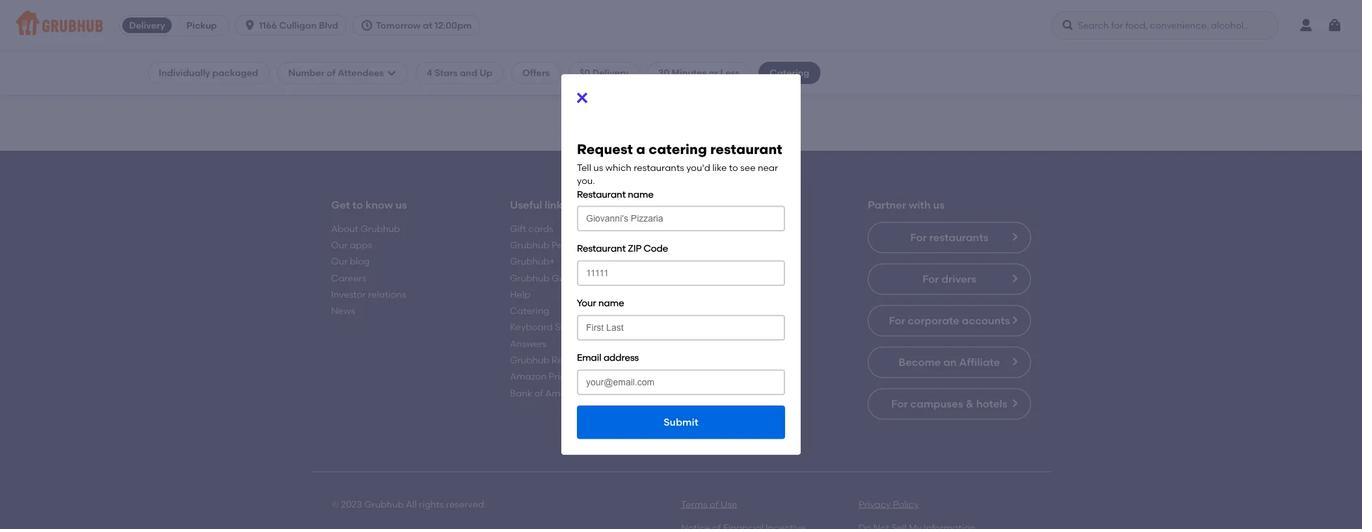 Task type: locate. For each thing, give the bounding box(es) containing it.
subscription pass image
[[155, 47, 167, 56]]

name
[[628, 188, 654, 200], [598, 298, 624, 309]]

you.
[[577, 175, 595, 186]]

to inside request a catering restaurant tell us which restaurants you'd like to see near you.
[[729, 162, 738, 173]]

links
[[545, 199, 567, 211]]

restaurant down you.
[[577, 188, 626, 200]]

at
[[423, 20, 432, 31]]

us right tell
[[593, 162, 603, 173]]

grubhub down know
[[360, 223, 400, 234]]

answers
[[510, 338, 547, 349]]

2023
[[341, 499, 362, 510]]

1 vertical spatial delivery
[[592, 67, 628, 78]]

tomorrow
[[376, 20, 421, 31]]

connect
[[689, 199, 733, 211]]

1 vertical spatial restaurant
[[577, 243, 626, 254]]

for for for corporate accounts
[[889, 314, 905, 327]]

delivery right '$0'
[[592, 67, 628, 78]]

our down 'about'
[[331, 239, 348, 251]]

of inside gift cards grubhub perks grubhub+ grubhub guarantee help catering keyboard shortcuts answers grubhub rewards amazon prime deal bank of america
[[534, 388, 543, 399]]

svg image
[[574, 90, 590, 106]]

delivery up subscription pass icon
[[129, 20, 165, 31]]

about grubhub our apps our blog careers investor relations news
[[331, 223, 406, 316]]

a inside request a catering restaurant tell us which restaurants you'd like to see near you.
[[636, 141, 645, 158]]

1 horizontal spatial delivery
[[592, 67, 628, 78]]

name for your name
[[598, 298, 624, 309]]

you'd
[[686, 162, 710, 173]]

0 horizontal spatial restaurants
[[634, 162, 684, 173]]

1 horizontal spatial with
[[909, 199, 931, 211]]

a right "request"
[[636, 141, 645, 158]]

instagram
[[689, 256, 734, 267]]

deal
[[576, 371, 597, 382]]

partner with us
[[868, 199, 945, 211]]

grubhub
[[746, 133, 785, 145], [360, 223, 400, 234], [510, 239, 549, 251], [510, 272, 549, 283], [510, 355, 549, 366], [364, 499, 404, 510]]

all
[[406, 499, 417, 510]]

a left new
[[615, 133, 621, 145]]

Your name text field
[[577, 315, 785, 341]]

the abuela link
[[155, 44, 399, 58]]

0 vertical spatial delivery
[[129, 20, 165, 31]]

1 horizontal spatial a
[[636, 141, 645, 158]]

terms of use
[[681, 499, 737, 510]]

request
[[577, 141, 633, 158]]

tell
[[577, 162, 591, 173]]

catering up keyboard
[[510, 305, 549, 316]]

restaurant up "see"
[[710, 141, 782, 158]]

0 horizontal spatial delivery
[[129, 20, 165, 31]]

the abuela logo image
[[236, 0, 318, 36]]

grubhub down gift cards link
[[510, 239, 549, 251]]

0 horizontal spatial name
[[598, 298, 624, 309]]

catering inside button
[[644, 133, 681, 145]]

with right partner
[[909, 199, 931, 211]]

0 horizontal spatial a
[[615, 133, 621, 145]]

svg image inside 1166 culligan blvd button
[[243, 19, 256, 32]]

1 horizontal spatial restaurants
[[929, 231, 988, 244]]

30
[[658, 67, 669, 78]]

a for request
[[636, 141, 645, 158]]

grubhub perks link
[[510, 239, 575, 251]]

main navigation navigation
[[0, 0, 1362, 51]]

1166 culligan blvd button
[[235, 15, 352, 36]]

grubhub down grubhub+
[[510, 272, 549, 283]]

2 our from the top
[[331, 256, 348, 267]]

2 vertical spatial of
[[710, 499, 718, 510]]

for down partner with us
[[910, 231, 927, 244]]

0 horizontal spatial catering
[[510, 305, 549, 316]]

2 restaurant from the top
[[577, 243, 626, 254]]

restaurant inside request a catering restaurant tell us which restaurants you'd like to see near you.
[[710, 141, 782, 158]]

0 vertical spatial restaurants
[[634, 162, 684, 173]]

catering right new
[[644, 133, 681, 145]]

our blog link
[[331, 256, 370, 267]]

1166
[[259, 20, 277, 31]]

for for for drivers
[[922, 273, 939, 285]]

for for for restaurants
[[910, 231, 927, 244]]

0 horizontal spatial to
[[352, 199, 363, 211]]

investor
[[331, 289, 366, 300]]

2 with from the left
[[909, 199, 931, 211]]

tomorrow at 12:00pm button
[[352, 15, 485, 36]]

1 with from the left
[[736, 199, 757, 211]]

become an affiliate link
[[868, 347, 1031, 378]]

catering inside gift cards grubhub perks grubhub+ grubhub guarantee help catering keyboard shortcuts answers grubhub rewards amazon prime deal bank of america
[[510, 305, 549, 316]]

0 horizontal spatial with
[[736, 199, 757, 211]]

grubhub inside button
[[746, 133, 785, 145]]

use
[[720, 499, 737, 510]]

catering up you'd
[[649, 141, 707, 158]]

grubhub rewards link
[[510, 355, 590, 366]]

reserved.
[[446, 499, 486, 510]]

name down "which"
[[628, 188, 654, 200]]

pickup
[[186, 20, 217, 31]]

$0
[[580, 67, 590, 78]]

svg image inside tomorrow at 12:00pm button
[[360, 19, 373, 32]]

a for suggest
[[615, 133, 621, 145]]

connect with us
[[689, 199, 771, 211]]

• mexican
[[199, 59, 243, 70]]

0 vertical spatial catering
[[770, 67, 809, 78]]

individually packaged
[[159, 67, 258, 78]]

restaurants
[[634, 162, 684, 173], [929, 231, 988, 244]]

a inside button
[[615, 133, 621, 145]]

of right bank
[[534, 388, 543, 399]]

restaurant up you'd
[[683, 133, 729, 145]]

1 vertical spatial to
[[352, 199, 363, 211]]

bank
[[510, 388, 532, 399]]

0 vertical spatial name
[[628, 188, 654, 200]]

restaurant inside button
[[683, 133, 729, 145]]

of for terms
[[710, 499, 718, 510]]

help
[[510, 289, 530, 300]]

prime
[[549, 371, 574, 382]]

us up for restaurants
[[933, 199, 945, 211]]

of left the use
[[710, 499, 718, 510]]

your
[[577, 298, 596, 309]]

to right get
[[352, 199, 363, 211]]

1 vertical spatial our
[[331, 256, 348, 267]]

mexican
[[206, 59, 243, 70]]

grubhub inside about grubhub our apps our blog careers investor relations news
[[360, 223, 400, 234]]

1 vertical spatial name
[[598, 298, 624, 309]]

grubhub right the for
[[746, 133, 785, 145]]

svg image
[[1327, 18, 1343, 33], [243, 19, 256, 32], [360, 19, 373, 32], [1062, 19, 1075, 32], [386, 68, 397, 78]]

for corporate accounts link
[[868, 305, 1031, 337]]

zip
[[628, 243, 641, 254]]

1 vertical spatial catering
[[510, 305, 549, 316]]

investor relations link
[[331, 289, 406, 300]]

0 horizontal spatial of
[[327, 67, 336, 78]]

become
[[899, 356, 941, 369]]

cards
[[528, 223, 553, 234]]

$0 delivery
[[580, 67, 628, 78]]

2 horizontal spatial of
[[710, 499, 718, 510]]

catering
[[644, 133, 681, 145], [649, 141, 707, 158]]

which
[[605, 162, 631, 173]]

0 vertical spatial of
[[327, 67, 336, 78]]

for drivers link
[[868, 264, 1031, 295]]

1 horizontal spatial of
[[534, 388, 543, 399]]

restaurants up drivers
[[929, 231, 988, 244]]

0 vertical spatial our
[[331, 239, 348, 251]]

of right number
[[327, 67, 336, 78]]

policy
[[893, 499, 919, 510]]

name right the your
[[598, 298, 624, 309]]

1 horizontal spatial name
[[628, 188, 654, 200]]

for campuses & hotels link
[[868, 389, 1031, 420]]

grubhub left all
[[364, 499, 404, 510]]

catering
[[770, 67, 809, 78], [510, 305, 549, 316]]

1 horizontal spatial catering
[[770, 67, 809, 78]]

tomorrow at 12:00pm
[[376, 20, 472, 31]]

offers
[[522, 67, 550, 78]]

delivery
[[129, 20, 165, 31], [592, 67, 628, 78]]

Email address email field
[[577, 370, 785, 395]]

us inside request a catering restaurant tell us which restaurants you'd like to see near you.
[[593, 162, 603, 173]]

for left drivers
[[922, 273, 939, 285]]

catering right less
[[770, 67, 809, 78]]

for restaurants
[[910, 231, 988, 244]]

restaurant for restaurant zip code
[[577, 243, 626, 254]]

answers link
[[510, 338, 547, 349]]

0 vertical spatial to
[[729, 162, 738, 173]]

0 vertical spatial restaurant
[[577, 188, 626, 200]]

restaurant
[[577, 188, 626, 200], [577, 243, 626, 254]]

our up careers
[[331, 256, 348, 267]]

for left corporate
[[889, 314, 905, 327]]

1 horizontal spatial to
[[729, 162, 738, 173]]

apps
[[350, 239, 372, 251]]

for left campuses
[[891, 398, 908, 410]]

restaurants down suggest a new catering restaurant for grubhub button
[[634, 162, 684, 173]]

affiliate
[[959, 356, 1000, 369]]

campuses
[[910, 398, 963, 410]]

pickup button
[[174, 15, 229, 36]]

with right connect
[[736, 199, 757, 211]]

1 restaurant from the top
[[577, 188, 626, 200]]

restaurant left zip
[[577, 243, 626, 254]]

1 vertical spatial of
[[534, 388, 543, 399]]

for inside 'link'
[[891, 398, 908, 410]]

to right the like
[[729, 162, 738, 173]]

near
[[758, 162, 778, 173]]

grubhub+
[[510, 256, 555, 267]]



Task type: describe. For each thing, give the bounding box(es) containing it.
&
[[966, 398, 974, 410]]

abuela
[[191, 45, 228, 57]]

(5)
[[184, 59, 196, 70]]

your name
[[577, 298, 624, 309]]

or
[[709, 67, 718, 78]]

minutes
[[672, 67, 707, 78]]

1 our from the top
[[331, 239, 348, 251]]

email
[[577, 352, 601, 363]]

restaurant for restaurant name
[[577, 188, 626, 200]]

restaurant zip code
[[577, 243, 668, 254]]

facebook
[[689, 223, 733, 234]]

about
[[331, 223, 358, 234]]

grubhub down the answers
[[510, 355, 549, 366]]

submit link
[[577, 406, 785, 439]]

for campuses & hotels
[[891, 398, 1007, 410]]

terms
[[681, 499, 707, 510]]

careers
[[331, 272, 366, 283]]

useful links
[[510, 199, 567, 211]]

partner
[[868, 199, 906, 211]]

•
[[199, 59, 203, 70]]

name for restaurant name
[[628, 188, 654, 200]]

stars
[[435, 67, 458, 78]]

12:00pm
[[434, 20, 472, 31]]

catering link
[[510, 305, 549, 316]]

us down near on the right of page
[[760, 199, 771, 211]]

grubhub guarantee link
[[510, 272, 600, 283]]

and
[[460, 67, 477, 78]]

number of attendees
[[288, 67, 384, 78]]

individually
[[159, 67, 210, 78]]

delivery inside button
[[129, 20, 165, 31]]

know
[[366, 199, 393, 211]]

instagram link
[[689, 256, 734, 267]]

©
[[331, 499, 339, 510]]

less
[[720, 67, 740, 78]]

facebook link
[[689, 223, 733, 234]]

drivers
[[941, 273, 976, 285]]

relations
[[368, 289, 406, 300]]

suggest a new catering restaurant for grubhub button
[[571, 127, 791, 151]]

star icon image
[[155, 60, 166, 70]]

about grubhub link
[[331, 223, 400, 234]]

up
[[480, 67, 492, 78]]

help link
[[510, 289, 530, 300]]

number
[[288, 67, 325, 78]]

suggest a new catering restaurant for grubhub
[[577, 133, 785, 145]]

of for number
[[327, 67, 336, 78]]

get
[[331, 199, 350, 211]]

1 vertical spatial restaurants
[[929, 231, 988, 244]]

Restaurant name text field
[[577, 206, 785, 232]]

with for connect
[[736, 199, 757, 211]]

useful
[[510, 199, 542, 211]]

america
[[545, 388, 583, 399]]

amazon
[[510, 371, 547, 382]]

restaurants inside request a catering restaurant tell us which restaurants you'd like to see near you.
[[634, 162, 684, 173]]

terms of use link
[[681, 499, 737, 510]]

get to know us
[[331, 199, 407, 211]]

submit
[[664, 417, 698, 429]]

the abuela
[[170, 45, 228, 57]]

attendees
[[338, 67, 384, 78]]

for
[[731, 133, 743, 145]]

for restaurants link
[[868, 222, 1031, 253]]

us right know
[[395, 199, 407, 211]]

see
[[740, 162, 756, 173]]

address
[[604, 352, 639, 363]]

email address
[[577, 352, 639, 363]]

closed
[[368, 59, 399, 70]]

gift
[[510, 223, 526, 234]]

keyboard shortcuts link
[[510, 322, 597, 333]]

blvd
[[319, 20, 338, 31]]

new
[[623, 133, 641, 145]]

3.6 (5)
[[169, 59, 196, 70]]

with for partner
[[909, 199, 931, 211]]

news link
[[331, 305, 355, 316]]

for for for campuses & hotels
[[891, 398, 908, 410]]

for drivers
[[922, 273, 976, 285]]

keyboard
[[510, 322, 553, 333]]

perks
[[552, 239, 575, 251]]

Restaurant ZIP Code telephone field
[[577, 260, 785, 286]]

4
[[427, 67, 432, 78]]

like
[[712, 162, 727, 173]]

hotels
[[976, 398, 1007, 410]]

catering inside request a catering restaurant tell us which restaurants you'd like to see near you.
[[649, 141, 707, 158]]

shortcuts
[[555, 322, 597, 333]]

for corporate accounts
[[889, 314, 1010, 327]]

packaged
[[212, 67, 258, 78]]

careers link
[[331, 272, 366, 283]]

suggest
[[577, 133, 613, 145]]

privacy
[[859, 499, 891, 510]]

the
[[170, 45, 189, 57]]

3.6
[[169, 59, 182, 70]]

request a catering restaurant tell us which restaurants you'd like to see near you.
[[577, 141, 782, 186]]

amazon prime deal link
[[510, 371, 597, 382]]



Task type: vqa. For each thing, say whether or not it's contained in the screenshot.
svg icon related to Extras
no



